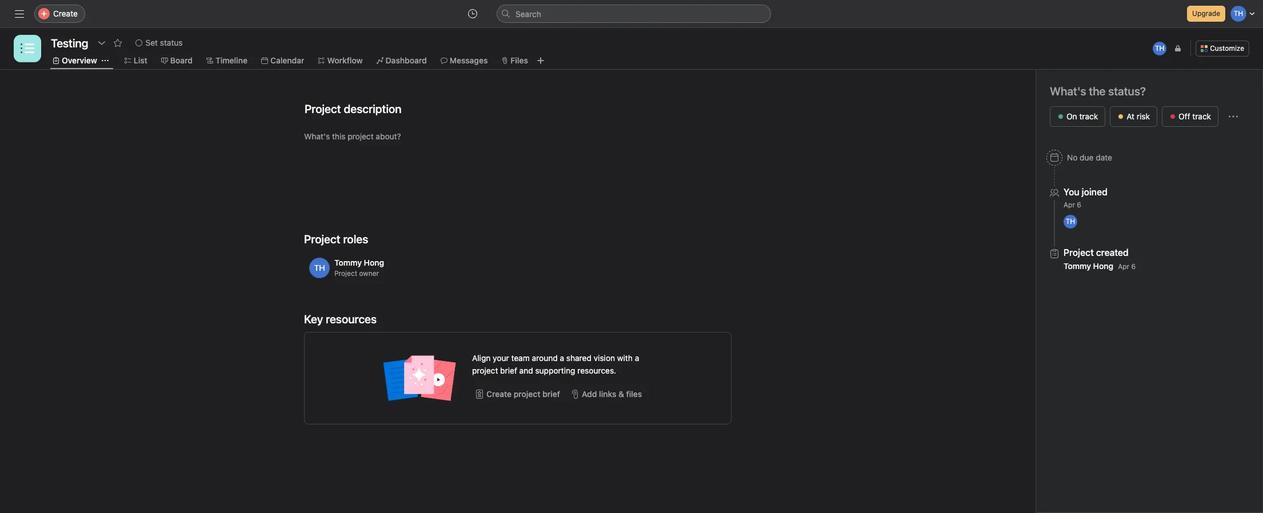 Task type: describe. For each thing, give the bounding box(es) containing it.
off track
[[1179, 111, 1212, 121]]

tommy hong project owner
[[334, 258, 384, 278]]

track for on track
[[1080, 111, 1098, 121]]

overview link
[[53, 54, 97, 67]]

due
[[1080, 153, 1094, 162]]

risk
[[1137, 111, 1150, 121]]

6 inside project created tommy hong apr 6
[[1132, 262, 1136, 271]]

tommy hong
[[334, 258, 384, 268]]

2 a from the left
[[635, 353, 639, 363]]

with
[[617, 353, 633, 363]]

show options image
[[97, 38, 106, 47]]

add links & files button
[[568, 384, 645, 405]]

set status button
[[130, 35, 188, 51]]

overview
[[62, 55, 97, 65]]

no due date button
[[1042, 148, 1118, 168]]

set status
[[146, 38, 183, 47]]

files
[[626, 389, 642, 399]]

no
[[1067, 153, 1078, 162]]

1 a from the left
[[560, 353, 564, 363]]

joined
[[1082, 187, 1108, 197]]

list
[[134, 55, 147, 65]]

create for create project brief
[[487, 389, 512, 399]]

create for create
[[53, 9, 78, 18]]

tommy hong link
[[1064, 261, 1114, 271]]

add tab image
[[536, 56, 545, 65]]

add links & files
[[582, 389, 642, 399]]

around
[[532, 353, 558, 363]]

what's
[[1050, 85, 1087, 98]]

the status?
[[1089, 85, 1146, 98]]

upgrade
[[1193, 9, 1221, 18]]

no due date
[[1067, 153, 1113, 162]]

project inside align your team around a shared vision with a project brief and supporting resources.
[[472, 366, 498, 376]]

and
[[519, 366, 533, 376]]

list image
[[21, 42, 34, 55]]

&
[[619, 389, 624, 399]]

key resources
[[304, 313, 377, 326]]

project created tommy hong apr 6
[[1064, 248, 1136, 271]]

upgrade button
[[1187, 6, 1226, 22]]

files link
[[502, 54, 528, 67]]

history image
[[468, 9, 477, 18]]

files
[[511, 55, 528, 65]]

workflow link
[[318, 54, 363, 67]]

customize
[[1210, 44, 1245, 53]]

owner
[[359, 269, 379, 278]]

Search tasks, projects, and more text field
[[497, 5, 771, 23]]

list link
[[125, 54, 147, 67]]

board link
[[161, 54, 193, 67]]

shared
[[566, 353, 592, 363]]



Task type: locate. For each thing, give the bounding box(es) containing it.
hong
[[1093, 261, 1114, 271]]

th down you joined apr 6
[[1066, 217, 1076, 226]]

apr inside project created tommy hong apr 6
[[1118, 262, 1130, 271]]

1 vertical spatial brief
[[543, 389, 560, 399]]

calendar link
[[261, 54, 304, 67]]

track inside button
[[1080, 111, 1098, 121]]

brief inside button
[[543, 389, 560, 399]]

project down and in the bottom left of the page
[[514, 389, 541, 399]]

dashboard link
[[377, 54, 427, 67]]

messages
[[450, 55, 488, 65]]

6 right hong
[[1132, 262, 1136, 271]]

what's the status?
[[1050, 85, 1146, 98]]

team
[[511, 353, 530, 363]]

messages link
[[441, 54, 488, 67]]

0 vertical spatial create
[[53, 9, 78, 18]]

brief inside align your team around a shared vision with a project brief and supporting resources.
[[500, 366, 517, 376]]

create inside create project brief button
[[487, 389, 512, 399]]

you joined apr 6
[[1064, 187, 1108, 209]]

manage members image
[[1175, 45, 1182, 52]]

1 vertical spatial apr
[[1118, 262, 1130, 271]]

expand sidebar image
[[15, 9, 24, 18]]

tommy
[[1064, 261, 1091, 271]]

on track
[[1067, 111, 1098, 121]]

1 horizontal spatial 6
[[1132, 262, 1136, 271]]

0 horizontal spatial th
[[1066, 217, 1076, 226]]

timeline link
[[206, 54, 248, 67]]

a up supporting
[[560, 353, 564, 363]]

set
[[146, 38, 158, 47]]

track
[[1080, 111, 1098, 121], [1193, 111, 1212, 121]]

1 vertical spatial create
[[487, 389, 512, 399]]

your
[[493, 353, 509, 363]]

tab actions image
[[102, 57, 109, 64]]

project down the align
[[472, 366, 498, 376]]

None text field
[[48, 33, 91, 53]]

you joined button
[[1064, 186, 1108, 198]]

brief down supporting
[[543, 389, 560, 399]]

create
[[53, 9, 78, 18], [487, 389, 512, 399]]

more actions image
[[1229, 112, 1238, 121]]

6
[[1077, 201, 1082, 209], [1132, 262, 1136, 271]]

project inside button
[[514, 389, 541, 399]]

brief down your
[[500, 366, 517, 376]]

0 horizontal spatial project
[[472, 366, 498, 376]]

add to starred image
[[113, 38, 122, 47]]

create inside create popup button
[[53, 9, 78, 18]]

0 vertical spatial project
[[472, 366, 498, 376]]

0 horizontal spatial apr
[[1064, 201, 1075, 209]]

2 track from the left
[[1193, 111, 1212, 121]]

0 vertical spatial 6
[[1077, 201, 1082, 209]]

off
[[1179, 111, 1191, 121]]

track inside 'button'
[[1193, 111, 1212, 121]]

at risk button
[[1110, 106, 1158, 127]]

dashboard
[[386, 55, 427, 65]]

6 down you joined button
[[1077, 201, 1082, 209]]

project roles
[[304, 233, 368, 246]]

0 horizontal spatial create
[[53, 9, 78, 18]]

0 vertical spatial th
[[1155, 44, 1165, 53]]

1 horizontal spatial track
[[1193, 111, 1212, 121]]

at risk
[[1127, 111, 1150, 121]]

Project description title text field
[[297, 97, 405, 121]]

0 vertical spatial apr
[[1064, 201, 1075, 209]]

1 track from the left
[[1080, 111, 1098, 121]]

a right 'with'
[[635, 353, 639, 363]]

1 vertical spatial project
[[514, 389, 541, 399]]

create project brief
[[487, 389, 560, 399]]

apr right hong
[[1118, 262, 1130, 271]]

0 horizontal spatial brief
[[500, 366, 517, 376]]

0 horizontal spatial a
[[560, 353, 564, 363]]

apr inside you joined apr 6
[[1064, 201, 1075, 209]]

create right expand sidebar image
[[53, 9, 78, 18]]

1 vertical spatial 6
[[1132, 262, 1136, 271]]

th left manage members icon
[[1155, 44, 1165, 53]]

create button
[[34, 5, 85, 23]]

links
[[599, 389, 617, 399]]

track right "on" at the right of the page
[[1080, 111, 1098, 121]]

project
[[472, 366, 498, 376], [514, 389, 541, 399]]

on track button
[[1050, 106, 1106, 127]]

0 horizontal spatial 6
[[1077, 201, 1082, 209]]

off track button
[[1162, 106, 1219, 127]]

0 horizontal spatial track
[[1080, 111, 1098, 121]]

th
[[1155, 44, 1165, 53], [1066, 217, 1076, 226]]

6 inside you joined apr 6
[[1077, 201, 1082, 209]]

resources.
[[578, 366, 616, 376]]

timeline
[[216, 55, 248, 65]]

track right off
[[1193, 111, 1212, 121]]

1 horizontal spatial brief
[[543, 389, 560, 399]]

apr down you at the right top
[[1064, 201, 1075, 209]]

th inside button
[[1155, 44, 1165, 53]]

customize button
[[1196, 41, 1250, 57]]

align your team around a shared vision with a project brief and supporting resources.
[[472, 353, 639, 376]]

you
[[1064, 187, 1080, 197]]

0 vertical spatial brief
[[500, 366, 517, 376]]

status
[[160, 38, 183, 47]]

board
[[170, 55, 193, 65]]

workflow
[[327, 55, 363, 65]]

track for off track
[[1193, 111, 1212, 121]]

calendar
[[270, 55, 304, 65]]

supporting
[[535, 366, 575, 376]]

brief
[[500, 366, 517, 376], [543, 389, 560, 399]]

project created
[[1064, 248, 1129, 258]]

1 horizontal spatial create
[[487, 389, 512, 399]]

1 vertical spatial th
[[1066, 217, 1076, 226]]

create project brief button
[[472, 384, 563, 405]]

a
[[560, 353, 564, 363], [635, 353, 639, 363]]

1 horizontal spatial a
[[635, 353, 639, 363]]

date
[[1096, 153, 1113, 162]]

1 horizontal spatial th
[[1155, 44, 1165, 53]]

create down your
[[487, 389, 512, 399]]

at
[[1127, 111, 1135, 121]]

th button
[[1152, 41, 1168, 57]]

apr
[[1064, 201, 1075, 209], [1118, 262, 1130, 271]]

1 horizontal spatial project
[[514, 389, 541, 399]]

1 horizontal spatial apr
[[1118, 262, 1130, 271]]

add
[[582, 389, 597, 399]]

align
[[472, 353, 491, 363]]

vision
[[594, 353, 615, 363]]

project
[[334, 269, 357, 278]]

on
[[1067, 111, 1077, 121]]



Task type: vqa. For each thing, say whether or not it's contained in the screenshot.
All for All types
no



